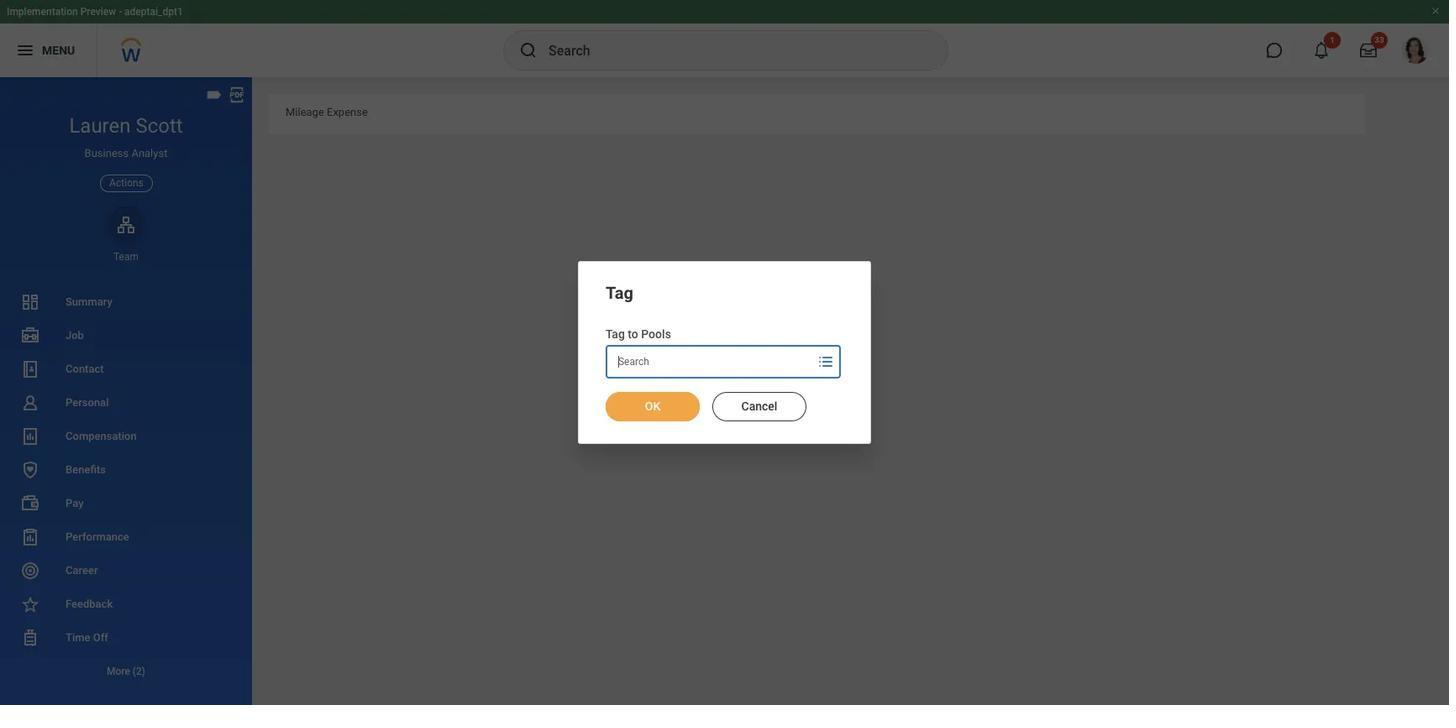 Task type: vqa. For each thing, say whether or not it's contained in the screenshot.
cell
no



Task type: describe. For each thing, give the bounding box(es) containing it.
adeptai_dpt1
[[124, 6, 183, 18]]

lauren scott
[[69, 114, 183, 138]]

tag for tag
[[606, 283, 633, 303]]

inbox large image
[[1360, 42, 1377, 59]]

summary link
[[0, 286, 252, 319]]

scott
[[136, 114, 183, 138]]

close environment banner image
[[1431, 6, 1441, 16]]

-
[[119, 6, 122, 18]]

region containing ok
[[606, 379, 843, 424]]

job image
[[20, 326, 40, 346]]

team lauren scott element
[[107, 250, 145, 264]]

team link
[[107, 206, 145, 264]]

tag for tag to pools
[[606, 327, 625, 341]]

mileage
[[286, 106, 324, 118]]

list containing summary
[[0, 286, 252, 689]]

actions button
[[100, 174, 153, 192]]

pools
[[641, 327, 671, 341]]

performance link
[[0, 521, 252, 554]]

time off image
[[20, 628, 40, 649]]

contact image
[[20, 360, 40, 380]]

Tag to Pools field
[[607, 347, 814, 377]]

feedback link
[[0, 588, 252, 622]]

implementation preview -   adeptai_dpt1
[[7, 6, 183, 18]]

performance image
[[20, 528, 40, 548]]

time off
[[66, 632, 108, 644]]

implementation preview -   adeptai_dpt1 banner
[[0, 0, 1449, 77]]

off
[[93, 632, 108, 644]]

prompts image
[[816, 352, 836, 372]]

view team image
[[116, 215, 136, 235]]

actions
[[109, 177, 143, 189]]

contact link
[[0, 353, 252, 386]]

contact
[[66, 363, 104, 376]]

ok button
[[606, 393, 700, 422]]

performance
[[66, 531, 129, 544]]

to
[[628, 327, 638, 341]]

notifications large image
[[1313, 42, 1330, 59]]

implementation
[[7, 6, 78, 18]]

navigation pane region
[[0, 77, 252, 706]]



Task type: locate. For each thing, give the bounding box(es) containing it.
personal link
[[0, 386, 252, 420]]

expense
[[327, 106, 368, 118]]

2 tag from the top
[[606, 327, 625, 341]]

pay link
[[0, 487, 252, 521]]

tag up the "to" at the top of the page
[[606, 283, 633, 303]]

tag
[[606, 283, 633, 303], [606, 327, 625, 341]]

list
[[0, 286, 252, 689]]

business
[[85, 147, 129, 160]]

feedback image
[[20, 595, 40, 615]]

mileage expense
[[286, 106, 368, 118]]

time
[[66, 632, 90, 644]]

compensation link
[[0, 420, 252, 454]]

region
[[606, 379, 843, 424]]

1 vertical spatial tag
[[606, 327, 625, 341]]

business analyst
[[85, 147, 168, 160]]

analyst
[[131, 147, 168, 160]]

feedback
[[66, 598, 113, 611]]

personal
[[66, 397, 109, 409]]

search image
[[518, 40, 539, 60]]

career link
[[0, 554, 252, 588]]

personal image
[[20, 393, 40, 413]]

cancel
[[741, 400, 777, 414]]

compensation image
[[20, 427, 40, 447]]

0 vertical spatial tag
[[606, 283, 633, 303]]

lauren
[[69, 114, 131, 138]]

summary image
[[20, 292, 40, 313]]

benefits link
[[0, 454, 252, 487]]

job link
[[0, 319, 252, 353]]

benefits image
[[20, 460, 40, 481]]

summary
[[66, 296, 112, 308]]

career
[[66, 565, 98, 577]]

tag image
[[205, 86, 223, 104]]

compensation
[[66, 430, 137, 443]]

preview
[[80, 6, 116, 18]]

profile logan mcneil element
[[1392, 32, 1439, 69]]

pay image
[[20, 494, 40, 514]]

ok
[[645, 400, 661, 414]]

cancel button
[[712, 393, 807, 422]]

career image
[[20, 561, 40, 581]]

job
[[66, 329, 84, 342]]

pay
[[66, 497, 84, 510]]

team
[[113, 251, 139, 263]]

1 tag from the top
[[606, 283, 633, 303]]

tag to pools
[[606, 327, 671, 341]]

view printable version (pdf) image
[[228, 86, 246, 104]]

time off link
[[0, 622, 252, 655]]

benefits
[[66, 464, 106, 476]]

tag left the "to" at the top of the page
[[606, 327, 625, 341]]



